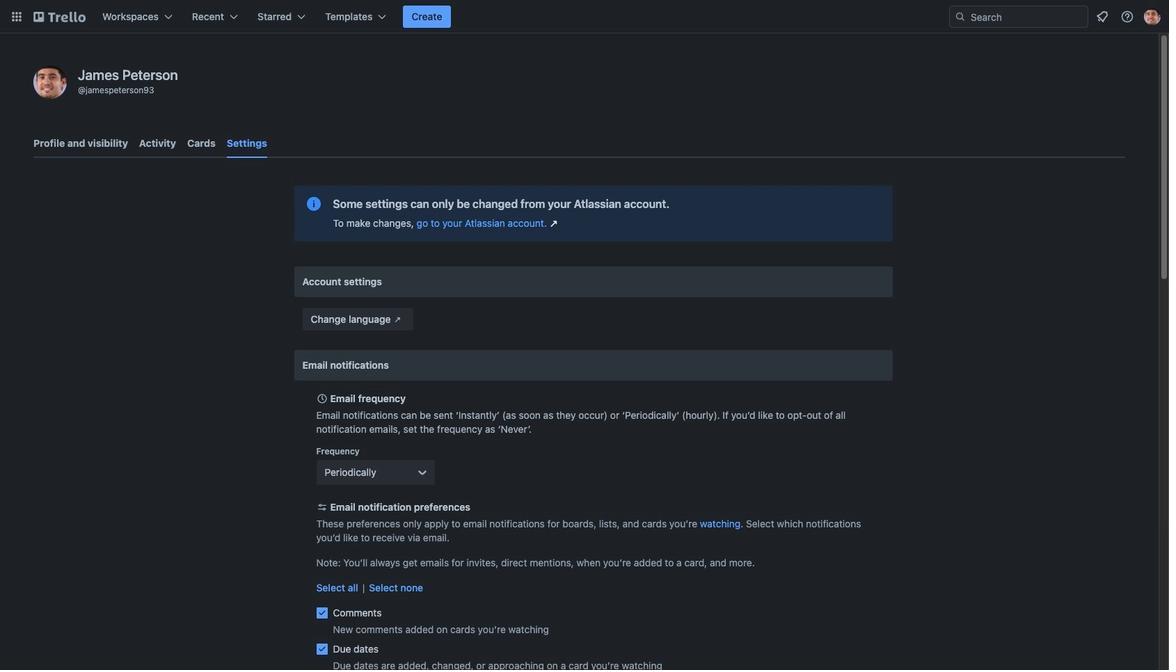 Task type: locate. For each thing, give the bounding box(es) containing it.
0 horizontal spatial james peterson (jamespeterson93) image
[[33, 65, 67, 99]]

search image
[[955, 11, 967, 22]]

james peterson (jamespeterson93) image
[[1145, 8, 1162, 25], [33, 65, 67, 99]]

james peterson (jamespeterson93) image right open information menu icon
[[1145, 8, 1162, 25]]

james peterson (jamespeterson93) image down back to home image
[[33, 65, 67, 99]]

sm image
[[391, 313, 405, 327]]

Search field
[[950, 6, 1089, 28]]

0 vertical spatial james peterson (jamespeterson93) image
[[1145, 8, 1162, 25]]

back to home image
[[33, 6, 86, 28]]



Task type: describe. For each thing, give the bounding box(es) containing it.
primary element
[[0, 0, 1170, 33]]

1 vertical spatial james peterson (jamespeterson93) image
[[33, 65, 67, 99]]

1 horizontal spatial james peterson (jamespeterson93) image
[[1145, 8, 1162, 25]]

0 notifications image
[[1095, 8, 1111, 25]]

open information menu image
[[1121, 10, 1135, 24]]



Task type: vqa. For each thing, say whether or not it's contained in the screenshot.
Workspace navigation collapse icon
no



